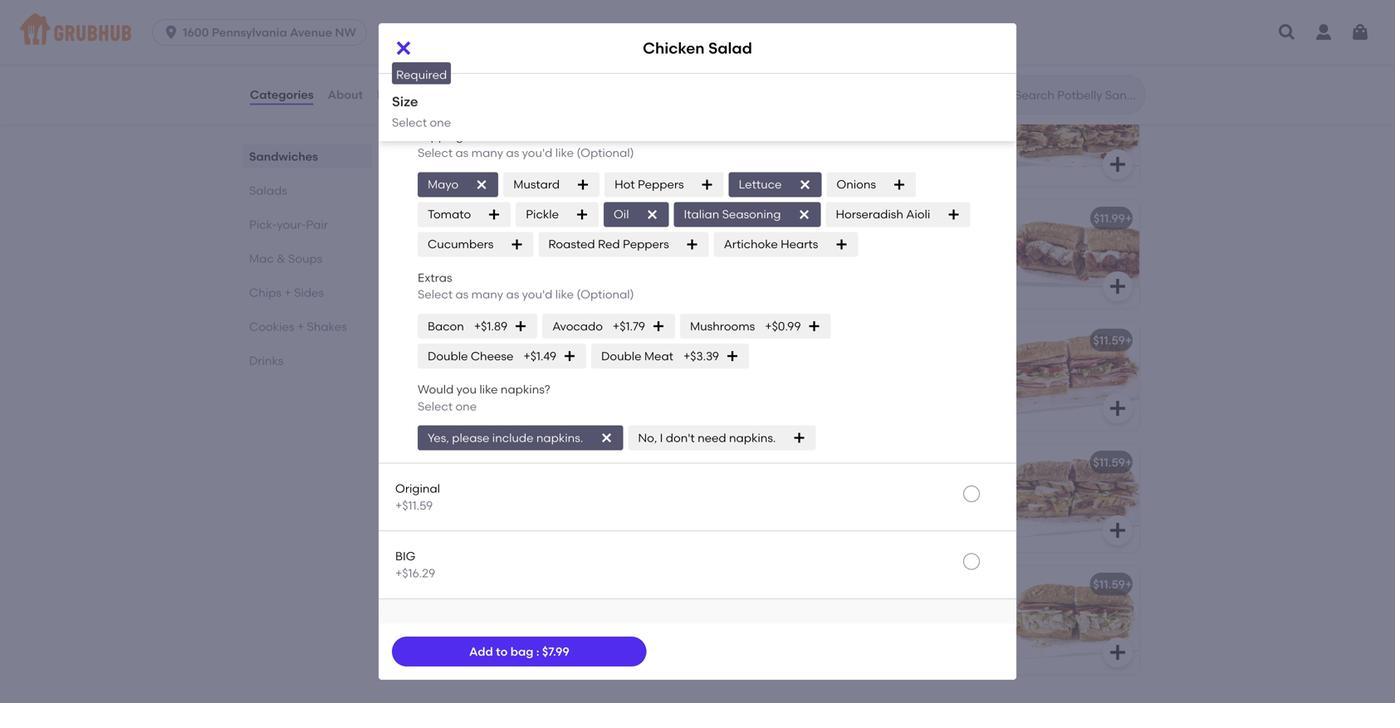 Task type: locate. For each thing, give the bounding box(es) containing it.
fresh-
[[466, 252, 499, 266]]

add to bag : $7.99
[[469, 645, 569, 659]]

1 vertical spatial (where
[[551, 163, 589, 178]]

mushrooms down toppings select as many as you'd like (optional)
[[482, 163, 548, 178]]

grilled inside the all-natural grilled chicken, feta, artichoke hearts, roasted red peppers, cucumbers, and our signature hot pepper hummus
[[853, 113, 888, 127]]

0 vertical spatial all-
[[791, 113, 809, 127]]

1 vertical spatial in
[[854, 252, 864, 266]]

+$1.89
[[474, 319, 508, 333]]

1 vertical spatial you'd
[[522, 287, 553, 302]]

italian down beef
[[853, 269, 888, 283]]

to
[[496, 645, 508, 659]]

you'd up mustard
[[522, 146, 553, 160]]

svg image inside 1600 pennsylvania avenue nw button
[[163, 24, 179, 41]]

many inside toppings select as many as you'd like (optional)
[[471, 146, 503, 160]]

0 vertical spatial chicken
[[643, 39, 705, 57]]

1600 pennsylvania avenue nw button
[[152, 19, 374, 46]]

reviews button
[[376, 65, 424, 125]]

roast beef
[[419, 456, 480, 470]]

2 roast from the top
[[457, 479, 486, 493]]

grilled chicken
[[791, 456, 878, 470]]

i
[[660, 431, 663, 445]]

sauce, down "meatball,"
[[474, 147, 511, 161]]

one down you
[[455, 399, 477, 413]]

crumbled down pepperoni, at the top left of the page
[[419, 130, 473, 144]]

+ for smoked ham image
[[1125, 333, 1132, 348]]

(where down capicola,
[[551, 163, 589, 178]]

all- for all-natural grilled chicken, feta, artichoke hearts, roasted red peppers, cucumbers, and our signature hot pepper hummus
[[791, 113, 809, 127]]

you'd down avocado
[[522, 287, 553, 302]]

1 horizontal spatial one
[[455, 399, 477, 413]]

1 double from the left
[[428, 349, 468, 363]]

roast up cheese,
[[457, 0, 486, 5]]

natural inside the all-natural grilled chicken, feta, artichoke hearts, roasted red peppers, cucumbers, and our signature hot pepper hummus
[[809, 113, 850, 127]]

0 horizontal spatial provolone
[[519, 479, 575, 493]]

0 horizontal spatial (where
[[551, 163, 589, 178]]

hand-
[[419, 357, 455, 371]]

(where inside 'fresh-sliced avocado, swiss, cheddar, provolone, mushrooms (where available)'
[[791, 24, 829, 39]]

0 vertical spatial (where
[[791, 24, 829, 39]]

1 vertical spatial like
[[555, 287, 574, 302]]

1 vertical spatial crumbled
[[419, 130, 473, 144]]

1 you'd from the top
[[522, 146, 553, 160]]

required
[[396, 68, 447, 82]]

+
[[1125, 89, 1132, 103], [753, 211, 760, 226], [1125, 211, 1132, 226], [881, 235, 888, 249], [284, 286, 291, 300], [297, 320, 304, 334], [753, 333, 760, 348], [1125, 333, 1132, 348], [753, 456, 760, 470], [1125, 456, 1132, 470], [1125, 578, 1132, 592]]

peppers right red
[[623, 237, 669, 251]]

peppers
[[638, 177, 684, 192], [623, 237, 669, 251]]

double down turkey breast
[[428, 349, 468, 363]]

1 horizontal spatial marinara
[[867, 252, 920, 266]]

1 vertical spatial smothered
[[791, 252, 852, 266]]

1 vertical spatial beef,
[[489, 479, 516, 493]]

provolone, right cheese,
[[465, 8, 524, 22]]

cucumbers,
[[843, 147, 910, 161]]

tuna salad image
[[643, 566, 767, 674]]

salad up blue
[[708, 39, 752, 57]]

roast down beef
[[457, 479, 486, 493]]

cheese for provolone
[[756, 66, 798, 80]]

$11.59
[[721, 333, 753, 348], [1093, 333, 1125, 348], [721, 456, 753, 470], [1093, 456, 1125, 470], [1093, 578, 1125, 592]]

1 horizontal spatial crumbled
[[519, 0, 574, 5]]

1 vertical spatial roast
[[457, 479, 486, 493]]

angus down roast at the bottom left of the page
[[419, 479, 454, 493]]

peppers,
[[791, 147, 840, 161]]

0 vertical spatial beef,
[[489, 0, 516, 5]]

1600
[[183, 25, 209, 39]]

1 horizontal spatial napkins.
[[729, 431, 776, 445]]

you'd inside extras select as many as you'd like (optional)
[[522, 287, 553, 302]]

0 horizontal spatial salad
[[449, 578, 483, 592]]

provolone, down homestyle on the top of the page
[[791, 269, 850, 283]]

+$16.29
[[395, 566, 435, 580]]

smothered
[[533, 130, 594, 144], [791, 252, 852, 266]]

artichoke
[[724, 237, 778, 251]]

as up +$1.89
[[506, 287, 519, 302]]

1 vertical spatial one
[[455, 399, 477, 413]]

(where
[[791, 24, 829, 39], [551, 163, 589, 178]]

0 vertical spatial peppers
[[638, 177, 684, 192]]

angus roast beef, crumbled blue cheese, provolone, horseradish aioli button
[[409, 0, 767, 64]]

bacon
[[428, 319, 464, 333]]

+ for mediterranean image
[[1125, 89, 1132, 103]]

meatball
[[839, 211, 890, 226]]

1 vertical spatial provolone
[[876, 601, 933, 615]]

0 vertical spatial one
[[430, 115, 451, 130]]

chicken,
[[891, 113, 937, 127], [891, 479, 937, 493]]

many up +$1.89
[[471, 287, 503, 302]]

0 horizontal spatial double
[[428, 349, 468, 363]]

select inside extras select as many as you'd like (optional)
[[418, 287, 453, 302]]

2 (optional) from the top
[[577, 287, 634, 302]]

1 grilled from the top
[[853, 113, 888, 127]]

0 horizontal spatial in
[[597, 130, 606, 144]]

1 (optional) from the top
[[577, 146, 634, 160]]

natural up "artichoke"
[[809, 113, 850, 127]]

0 vertical spatial salad
[[708, 39, 752, 57]]

italian down capicola,
[[576, 147, 611, 161]]

fresh-sliced avocado, swiss, cheddar, provolone, mushrooms (where available)
[[791, 0, 972, 39]]

sliced down breast
[[455, 357, 487, 371]]

peppers right hot
[[638, 177, 684, 192]]

svg image
[[1277, 22, 1297, 42], [1350, 22, 1370, 42], [736, 32, 756, 52], [495, 66, 508, 80], [606, 66, 619, 80], [1108, 155, 1128, 174], [475, 178, 488, 191], [576, 178, 590, 191], [701, 178, 714, 191], [798, 178, 812, 191], [488, 208, 501, 221], [575, 208, 589, 221], [646, 208, 659, 221], [686, 238, 699, 251], [835, 238, 848, 251], [726, 350, 739, 363], [1108, 399, 1128, 419], [793, 431, 806, 445], [1108, 643, 1128, 663]]

angus
[[419, 0, 454, 5], [419, 479, 454, 493]]

0 vertical spatial grilled
[[853, 113, 888, 127]]

crumbled up horseradish
[[519, 0, 574, 5]]

(optional) inside toppings select as many as you'd like (optional)
[[577, 146, 634, 160]]

1 horizontal spatial sliced
[[499, 252, 531, 266]]

all- inside the all-natural grilled chicken, feta, artichoke hearts, roasted red peppers, cucumbers, and our signature hot pepper hummus
[[791, 113, 809, 127]]

provolone, inside 'fresh-sliced avocado, swiss, cheddar, provolone, mushrooms (where available)'
[[844, 8, 903, 22]]

in
[[597, 130, 606, 144], [854, 252, 864, 266]]

1 roast from the top
[[457, 0, 486, 5]]

0 vertical spatial marinara
[[419, 147, 471, 161]]

1 vertical spatial grilled
[[853, 479, 888, 493]]

1 horizontal spatial provolone
[[876, 601, 933, 615]]

0 vertical spatial like
[[555, 146, 574, 160]]

natural down grilled chicken on the right of page
[[809, 479, 850, 493]]

salad up albacore
[[449, 578, 483, 592]]

chicken, inside the all-natural grilled chicken, feta, artichoke hearts, roasted red peppers, cucumbers, and our signature hot pepper hummus
[[891, 113, 937, 127]]

1 horizontal spatial double
[[601, 349, 642, 363]]

would you like napkins? select one
[[418, 382, 550, 413]]

1 horizontal spatial mushrooms
[[906, 8, 972, 22]]

natural for all-natural grilled chicken, feta, artichoke hearts, roasted red peppers, cucumbers, and our signature hot pepper hummus
[[809, 113, 850, 127]]

categories
[[250, 87, 314, 102]]

size
[[392, 93, 418, 110]]

chicken, left cheddar
[[891, 479, 937, 493]]

sliced up cheddar,
[[826, 0, 858, 5]]

(optional) up +$1.79
[[577, 287, 634, 302]]

provolone, down avocado,
[[844, 8, 903, 22]]

1 horizontal spatial available)
[[832, 24, 888, 39]]

0 vertical spatial smothered
[[533, 130, 594, 144]]

lettuce
[[739, 177, 782, 192]]

1 napkins. from the left
[[536, 431, 583, 445]]

1 vertical spatial chicken
[[831, 456, 878, 470]]

+ for 'blta' 'image' at the top
[[753, 211, 760, 226]]

+ for the roast beef "image"
[[753, 456, 760, 470]]

select down toppings
[[418, 146, 453, 160]]

avocado,
[[861, 0, 914, 5]]

extras select as many as you'd like (optional)
[[418, 271, 634, 302]]

grilled up "hearts,"
[[853, 113, 888, 127]]

1 horizontal spatial cheese
[[471, 349, 514, 363]]

+ for turkey breast image
[[753, 333, 760, 348]]

select down size
[[392, 115, 427, 130]]

like inside toppings select as many as you'd like (optional)
[[555, 146, 574, 160]]

1 vertical spatial salad
[[449, 578, 483, 592]]

2 angus from the top
[[419, 479, 454, 493]]

available) inside 'fresh-sliced avocado, swiss, cheddar, provolone, mushrooms (where available)'
[[832, 24, 888, 39]]

cookies
[[249, 320, 294, 334]]

homestyle
[[791, 235, 850, 249]]

2 many from the top
[[471, 287, 503, 302]]

1 vertical spatial all-
[[791, 479, 809, 493]]

mac
[[249, 252, 274, 266]]

1 many from the top
[[471, 146, 503, 160]]

0 vertical spatial italian
[[576, 147, 611, 161]]

swiss for 100% albacore tuna salad, swiss
[[570, 601, 599, 615]]

select down extras
[[418, 287, 453, 302]]

available) down avocado,
[[832, 24, 888, 39]]

2 chicken, from the top
[[891, 479, 937, 493]]

$12.59 +
[[719, 211, 760, 226]]

roast
[[419, 456, 451, 470]]

you'd
[[522, 146, 553, 160], [522, 287, 553, 302]]

1 vertical spatial peppers
[[623, 237, 669, 251]]

angus up cheese,
[[419, 0, 454, 5]]

provolone, up mustard
[[514, 147, 573, 161]]

svg image
[[163, 24, 179, 41], [394, 38, 414, 58], [690, 66, 704, 80], [815, 66, 828, 80], [895, 66, 908, 80], [736, 155, 756, 174], [893, 178, 906, 191], [798, 208, 811, 221], [947, 208, 960, 221], [510, 238, 523, 251], [1108, 277, 1128, 297], [514, 320, 527, 333], [652, 320, 665, 333], [808, 320, 821, 333], [563, 350, 576, 363], [600, 431, 613, 445], [736, 521, 756, 541], [1108, 521, 1128, 541]]

hot
[[847, 163, 865, 178]]

+ for grilled chicken image
[[1125, 456, 1132, 470]]

0 horizontal spatial sauce,
[[474, 147, 511, 161]]

fresh-
[[791, 0, 826, 5]]

1 vertical spatial marinara
[[867, 252, 920, 266]]

2 vertical spatial like
[[479, 382, 498, 397]]

pickle
[[526, 207, 559, 222]]

$11.59 for all-natural grilled chicken, cheddar
[[1093, 456, 1125, 470]]

0 vertical spatial you'd
[[522, 146, 553, 160]]

select down would
[[418, 399, 453, 413]]

tuna
[[504, 601, 531, 615]]

size select one
[[392, 93, 451, 130]]

angus inside angus roast beef, crumbled blue cheese, provolone, horseradish aioli
[[419, 0, 454, 5]]

1 horizontal spatial (where
[[791, 24, 829, 39]]

roast inside angus roast beef, crumbled blue cheese, provolone, horseradish aioli
[[457, 0, 486, 5]]

0 vertical spatial crumbled
[[519, 0, 574, 5]]

0 vertical spatial available)
[[832, 24, 888, 39]]

all- down grilled
[[791, 479, 809, 493]]

double for double cheese
[[428, 349, 468, 363]]

2 natural from the top
[[809, 479, 850, 493]]

2 horizontal spatial sliced
[[826, 0, 858, 5]]

2 vertical spatial sliced
[[455, 357, 487, 371]]

mushrooms
[[690, 319, 755, 333]]

salad
[[708, 39, 752, 57], [449, 578, 483, 592]]

0 vertical spatial (optional)
[[577, 146, 634, 160]]

$11.59 for angus roast beef, provolone
[[721, 456, 753, 470]]

mama's meatball
[[791, 211, 890, 226]]

cheese right blue
[[756, 66, 798, 80]]

select inside toppings select as many as you'd like (optional)
[[418, 146, 453, 160]]

(optional) up hot
[[577, 146, 634, 160]]

in inside the homestyle beef + pork meatballs smothered in marinara sauce, provolone, italian seasoning
[[854, 252, 864, 266]]

0 vertical spatial sliced
[[826, 0, 858, 5]]

2 beef, from the top
[[489, 479, 516, 493]]

napkins. right need
[[729, 431, 776, 445]]

crumbled inside angus roast beef, crumbled blue cheese, provolone, horseradish aioli
[[519, 0, 574, 5]]

like for mustard
[[555, 146, 574, 160]]

world
[[505, 113, 536, 127]]

our
[[938, 147, 956, 161]]

applewood
[[419, 235, 483, 249]]

select inside size select one
[[392, 115, 427, 130]]

2 you'd from the top
[[522, 287, 553, 302]]

1 chicken, from the top
[[891, 113, 937, 127]]

2 all- from the top
[[791, 479, 809, 493]]

smoked ham image
[[1015, 322, 1139, 430]]

0 horizontal spatial available)
[[419, 180, 475, 194]]

provolone
[[519, 479, 575, 493], [876, 601, 933, 615]]

2 horizontal spatial cheese
[[756, 66, 798, 80]]

0 horizontal spatial napkins.
[[536, 431, 583, 445]]

+ inside the homestyle beef + pork meatballs smothered in marinara sauce, provolone, italian seasoning
[[881, 235, 888, 249]]

0 vertical spatial sauce,
[[474, 147, 511, 161]]

all-
[[791, 113, 809, 127], [791, 479, 809, 493]]

0 horizontal spatial one
[[430, 115, 451, 130]]

1 vertical spatial (optional)
[[577, 287, 634, 302]]

onions
[[837, 177, 876, 192]]

0 horizontal spatial salad,
[[533, 601, 568, 615]]

sauce, inside the pepperoni, old-world capicola, crumbled meatball, smothered in marinara sauce, provolone, italian seasoning, mushrooms (where available)
[[474, 147, 511, 161]]

smothered down capicola,
[[533, 130, 594, 144]]

fresh-sliced avocado, swiss, cheddar, provolone, mushrooms (where available) button
[[781, 0, 1139, 64]]

1 vertical spatial angus
[[419, 479, 454, 493]]

like up avocado
[[555, 287, 574, 302]]

sauce, down meatballs
[[923, 252, 960, 266]]

toppings
[[418, 129, 469, 143]]

2 grilled from the top
[[853, 479, 888, 493]]

turkey
[[490, 357, 525, 371]]

pizza melt image
[[643, 78, 767, 186]]

you'd for mustard
[[522, 146, 553, 160]]

1 horizontal spatial sauce,
[[923, 252, 960, 266]]

1 natural from the top
[[809, 113, 850, 127]]

0 horizontal spatial marinara
[[419, 147, 471, 161]]

1 vertical spatial many
[[471, 287, 503, 302]]

2 double from the left
[[601, 349, 642, 363]]

0 horizontal spatial crumbled
[[419, 130, 473, 144]]

beef, inside angus roast beef, crumbled blue cheese, provolone, horseradish aioli
[[489, 0, 516, 5]]

0 vertical spatial in
[[597, 130, 606, 144]]

like down capicola,
[[555, 146, 574, 160]]

many for extras
[[471, 287, 503, 302]]

feta,
[[940, 113, 966, 127]]

1 angus from the top
[[419, 0, 454, 5]]

beef,
[[489, 0, 516, 5], [489, 479, 516, 493]]

beef, for provolone
[[489, 479, 516, 493]]

blue cheese
[[729, 66, 798, 80]]

(optional) inside extras select as many as you'd like (optional)
[[577, 287, 634, 302]]

about button
[[327, 65, 364, 125]]

$11.59 + for hand-sliced turkey breast, swiss
[[721, 333, 760, 348]]

turkey
[[419, 333, 456, 348]]

$13.29
[[1091, 89, 1125, 103]]

marinara up seasoning,
[[419, 147, 471, 161]]

0 horizontal spatial smothered
[[533, 130, 594, 144]]

one up seasoning,
[[430, 115, 451, 130]]

0 vertical spatial chicken,
[[891, 113, 937, 127]]

grilled down grilled chicken on the right of page
[[853, 479, 888, 493]]

0 vertical spatial angus
[[419, 0, 454, 5]]

sliced inside 'fresh-sliced avocado, swiss, cheddar, provolone, mushrooms (where available)'
[[826, 0, 858, 5]]

1 all- from the top
[[791, 113, 809, 127]]

double down +$1.79
[[601, 349, 642, 363]]

like right you
[[479, 382, 498, 397]]

swiss right "tuna"
[[570, 601, 599, 615]]

capicola,
[[539, 113, 591, 127]]

0 horizontal spatial italian
[[576, 147, 611, 161]]

1 vertical spatial sauce,
[[923, 252, 960, 266]]

0 horizontal spatial cheese
[[418, 17, 461, 31]]

mama's
[[791, 211, 836, 226]]

chicken salad image
[[1015, 566, 1139, 674]]

like inside extras select as many as you'd like (optional)
[[555, 287, 574, 302]]

angus for angus roast beef, provolone
[[419, 479, 454, 493]]

1 vertical spatial chicken,
[[891, 479, 937, 493]]

available) down seasoning,
[[419, 180, 475, 194]]

you
[[456, 382, 477, 397]]

ham
[[839, 333, 867, 348]]

marinara inside the homestyle beef + pork meatballs smothered in marinara sauce, provolone, italian seasoning
[[867, 252, 920, 266]]

as
[[455, 146, 469, 160], [506, 146, 519, 160], [455, 287, 469, 302], [506, 287, 519, 302]]

(where down cheddar,
[[791, 24, 829, 39]]

(optional)
[[577, 146, 634, 160], [577, 287, 634, 302]]

1 vertical spatial mushrooms
[[482, 163, 548, 178]]

all- up "artichoke"
[[791, 113, 809, 127]]

sliced down smoked
[[499, 252, 531, 266]]

one
[[430, 115, 451, 130], [455, 399, 477, 413]]

pepper
[[868, 163, 909, 178]]

all-natural grilled chicken, cheddar
[[791, 479, 988, 493]]

chicken, for feta,
[[891, 113, 937, 127]]

as up bacon on the top left of page
[[455, 287, 469, 302]]

1 vertical spatial sliced
[[499, 252, 531, 266]]

smoked ham
[[791, 333, 867, 348]]

1 horizontal spatial salad
[[708, 39, 752, 57]]

cheese up the cheddar
[[418, 17, 461, 31]]

breast,
[[528, 357, 567, 371]]

steakhouse beef image
[[643, 0, 767, 64]]

like inside would you like napkins? select one
[[479, 382, 498, 397]]

2 salad, from the left
[[839, 601, 874, 615]]

1 horizontal spatial salad,
[[839, 601, 874, 615]]

0 horizontal spatial sliced
[[455, 357, 487, 371]]

many inside extras select as many as you'd like (optional)
[[471, 287, 503, 302]]

grilled for feta,
[[853, 113, 888, 127]]

mama's meatball image
[[1015, 200, 1139, 308]]

cheese down breast
[[471, 349, 514, 363]]

0 vertical spatial mushrooms
[[906, 8, 972, 22]]

0 vertical spatial swiss
[[570, 357, 598, 371]]

1 horizontal spatial smothered
[[791, 252, 852, 266]]

swiss right breast,
[[570, 357, 598, 371]]

1 vertical spatial swiss
[[570, 601, 599, 615]]

napkins. right include
[[536, 431, 583, 445]]

in inside the pepperoni, old-world capicola, crumbled meatball, smothered in marinara sauce, provolone, italian seasoning, mushrooms (where available)
[[597, 130, 606, 144]]

roasted
[[888, 130, 932, 144]]

$13.29 +
[[1091, 89, 1132, 103]]

2 vertical spatial italian
[[853, 269, 888, 283]]

italian left seasoning
[[684, 207, 719, 222]]

horseradish aioli
[[836, 207, 930, 222]]

many down "meatball,"
[[471, 146, 503, 160]]

sliced
[[826, 0, 858, 5], [499, 252, 531, 266], [455, 357, 487, 371]]

1 vertical spatial cheese
[[756, 66, 798, 80]]

1 vertical spatial available)
[[419, 180, 475, 194]]

italian inside the pepperoni, old-world capicola, crumbled meatball, smothered in marinara sauce, provolone, italian seasoning, mushrooms (where available)
[[576, 147, 611, 161]]

mushrooms down swiss,
[[906, 8, 972, 22]]

roast for crumbled
[[457, 0, 486, 5]]

0 vertical spatial many
[[471, 146, 503, 160]]

2 vertical spatial chicken
[[791, 601, 837, 615]]

2 vertical spatial cheese
[[471, 349, 514, 363]]

2 horizontal spatial italian
[[853, 269, 888, 283]]

select for toppings
[[418, 146, 453, 160]]

1 vertical spatial italian
[[684, 207, 719, 222]]

chicken, up roasted
[[891, 113, 937, 127]]

italian inside the homestyle beef + pork meatballs smothered in marinara sauce, provolone, italian seasoning
[[853, 269, 888, 283]]

smothered down homestyle on the top of the page
[[791, 252, 852, 266]]

add
[[469, 645, 493, 659]]

you'd inside toppings select as many as you'd like (optional)
[[522, 146, 553, 160]]

would
[[418, 382, 454, 397]]

1 beef, from the top
[[489, 0, 516, 5]]

0 vertical spatial natural
[[809, 113, 850, 127]]

hearts,
[[847, 130, 886, 144]]

marinara down pork
[[867, 252, 920, 266]]

chicken for salad,
[[791, 601, 837, 615]]

all-natural grilled chicken, feta, artichoke hearts, roasted red peppers, cucumbers, and our signature hot pepper hummus
[[791, 113, 966, 178]]

provolone, inside the pepperoni, old-world capicola, crumbled meatball, smothered in marinara sauce, provolone, italian seasoning, mushrooms (where available)
[[514, 147, 573, 161]]

mushrooms inside 'fresh-sliced avocado, swiss, cheddar, provolone, mushrooms (where available)'
[[906, 8, 972, 22]]

yes,
[[428, 431, 449, 445]]

angus for angus roast beef, crumbled blue cheese, provolone, horseradish aioli
[[419, 0, 454, 5]]

0 vertical spatial roast
[[457, 0, 486, 5]]

1 horizontal spatial in
[[854, 252, 864, 266]]

0 vertical spatial cheese
[[418, 17, 461, 31]]

1 vertical spatial natural
[[809, 479, 850, 493]]

0 horizontal spatial mushrooms
[[482, 163, 548, 178]]



Task type: describe. For each thing, give the bounding box(es) containing it.
$11.59 for hand-sliced turkey breast, swiss
[[721, 333, 753, 348]]

select for size
[[392, 115, 427, 130]]

1 horizontal spatial italian
[[684, 207, 719, 222]]

pork
[[891, 235, 916, 249]]

horseradish
[[527, 8, 593, 22]]

hot peppers
[[615, 177, 684, 192]]

swiss for hand-sliced turkey breast, swiss
[[570, 357, 598, 371]]

available) inside the pepperoni, old-world capicola, crumbled meatball, smothered in marinara sauce, provolone, italian seasoning, mushrooms (where available)
[[419, 180, 475, 194]]

please
[[452, 431, 489, 445]]

mediterranean image
[[1015, 78, 1139, 186]]

grilled for cheddar
[[853, 479, 888, 493]]

aioli
[[906, 207, 930, 222]]

main navigation navigation
[[0, 0, 1395, 65]]

natural for all-natural grilled chicken, cheddar
[[809, 479, 850, 493]]

roast beef image
[[643, 444, 767, 552]]

no, i don't need napkins.
[[638, 431, 776, 445]]

and
[[912, 147, 935, 161]]

veggie melt image
[[1015, 0, 1139, 64]]

sliced for turkey
[[455, 357, 487, 371]]

swiss,
[[917, 0, 949, 5]]

provolone, inside angus roast beef, crumbled blue cheese, provolone, horseradish aioli
[[465, 8, 524, 22]]

many for toppings
[[471, 146, 503, 160]]

one inside would you like napkins? select one
[[455, 399, 477, 413]]

old-
[[482, 113, 505, 127]]

avenue
[[290, 25, 332, 39]]

beef
[[853, 235, 879, 249]]

pennsylvania
[[212, 25, 287, 39]]

hand-sliced turkey breast, swiss
[[419, 357, 598, 371]]

tomato,
[[419, 252, 463, 266]]

smothered inside the homestyle beef + pork meatballs smothered in marinara sauce, provolone, italian seasoning
[[791, 252, 852, 266]]

smoked
[[791, 333, 837, 348]]

(optional) for extras select as many as you'd like (optional)
[[577, 287, 634, 302]]

+$1.79
[[613, 319, 645, 333]]

tuna
[[419, 578, 447, 592]]

italian seasoning
[[684, 207, 781, 222]]

beef
[[454, 456, 480, 470]]

$11.59 + for all-natural grilled chicken, cheddar
[[1093, 456, 1132, 470]]

double cheese
[[428, 349, 514, 363]]

avocado
[[534, 252, 584, 266]]

sides
[[294, 286, 324, 300]]

1600 pennsylvania avenue nw
[[183, 25, 356, 39]]

beef, for crumbled
[[489, 0, 516, 5]]

blta
[[419, 211, 447, 226]]

feta
[[853, 66, 879, 80]]

hearts
[[781, 237, 818, 251]]

chicken for salad
[[643, 39, 705, 57]]

$7.99
[[542, 645, 569, 659]]

mushrooms inside the pepperoni, old-world capicola, crumbled meatball, smothered in marinara sauce, provolone, italian seasoning, mushrooms (where available)
[[482, 163, 548, 178]]

as up seasoning,
[[455, 146, 469, 160]]

shakes
[[307, 320, 347, 334]]

meat
[[644, 349, 673, 363]]

$12.59
[[719, 211, 753, 226]]

select inside would you like napkins? select one
[[418, 399, 453, 413]]

sauce, inside the homestyle beef + pork meatballs smothered in marinara sauce, provolone, italian seasoning
[[923, 252, 960, 266]]

as down "meatball,"
[[506, 146, 519, 160]]

turkey breast
[[419, 333, 495, 348]]

grilled chicken image
[[1015, 444, 1139, 552]]

chips + sides
[[249, 286, 324, 300]]

cheddar,
[[791, 8, 841, 22]]

2 napkins. from the left
[[729, 431, 776, 445]]

chips
[[249, 286, 282, 300]]

$11.99
[[1094, 211, 1125, 226]]

marinara inside the pepperoni, old-world capicola, crumbled meatball, smothered in marinara sauce, provolone, italian seasoning, mushrooms (where available)
[[419, 147, 471, 161]]

you'd for avocado
[[522, 287, 553, 302]]

mayo
[[428, 177, 459, 192]]

+ for mama's meatball image at the top
[[1125, 211, 1132, 226]]

+$1.49
[[524, 349, 556, 363]]

red
[[598, 237, 620, 251]]

$11.99 +
[[1094, 211, 1132, 226]]

original +$11.59
[[395, 482, 440, 513]]

cheese for avocado
[[471, 349, 514, 363]]

big +$16.29
[[395, 549, 435, 580]]

+ for chicken salad image
[[1125, 578, 1132, 592]]

horseradish
[[836, 207, 903, 222]]

cookies + shakes
[[249, 320, 347, 334]]

hot
[[615, 177, 635, 192]]

$11.59 + for angus roast beef, provolone
[[721, 456, 760, 470]]

Search Potbelly Sandwich Works search field
[[1013, 87, 1140, 103]]

select for extras
[[418, 287, 453, 302]]

all- for all-natural grilled chicken, cheddar
[[791, 479, 809, 493]]

original
[[395, 482, 440, 496]]

extras
[[418, 271, 452, 285]]

nw
[[335, 25, 356, 39]]

crumbled inside the pepperoni, old-world capicola, crumbled meatball, smothered in marinara sauce, provolone, italian seasoning, mushrooms (where available)
[[419, 130, 473, 144]]

aioli
[[596, 8, 619, 22]]

salad for tuna salad
[[449, 578, 483, 592]]

oil
[[614, 207, 629, 222]]

drinks
[[249, 354, 283, 368]]

one inside size select one
[[430, 115, 451, 130]]

salad for chicken salad
[[708, 39, 752, 57]]

roast for provolone
[[457, 479, 486, 493]]

(where inside the pepperoni, old-world capicola, crumbled meatball, smothered in marinara sauce, provolone, italian seasoning, mushrooms (where available)
[[551, 163, 589, 178]]

swiss
[[644, 66, 674, 80]]

smoked
[[486, 235, 530, 249]]

double meat
[[601, 349, 673, 363]]

roasted
[[548, 237, 595, 251]]

provolone, inside the homestyle beef + pork meatballs smothered in marinara sauce, provolone, italian seasoning
[[791, 269, 850, 283]]

angus roast beef, crumbled blue cheese, provolone, horseradish aioli
[[419, 0, 619, 22]]

0 vertical spatial provolone
[[519, 479, 575, 493]]

meatballs
[[919, 235, 976, 249]]

about
[[328, 87, 363, 102]]

bag
[[510, 645, 534, 659]]

blue
[[729, 66, 753, 80]]

categories button
[[249, 65, 314, 125]]

tuna salad
[[419, 578, 483, 592]]

chicken, for cheddar
[[891, 479, 937, 493]]

pick-
[[249, 218, 277, 232]]

meatball,
[[476, 130, 530, 144]]

:
[[536, 645, 539, 659]]

(optional) for toppings select as many as you'd like (optional)
[[577, 146, 634, 160]]

sliced inside applewood smoked bacon, lettuce, tomato, fresh-sliced avocado
[[499, 252, 531, 266]]

like for avocado
[[555, 287, 574, 302]]

red
[[935, 130, 953, 144]]

chicken salad
[[643, 39, 752, 57]]

1 salad, from the left
[[533, 601, 568, 615]]

need
[[698, 431, 726, 445]]

homestyle beef + pork meatballs smothered in marinara sauce, provolone, italian seasoning
[[791, 235, 976, 283]]

smothered inside the pepperoni, old-world capicola, crumbled meatball, smothered in marinara sauce, provolone, italian seasoning, mushrooms (where available)
[[533, 130, 594, 144]]

blue
[[576, 0, 601, 5]]

pepperoni, old-world capicola, crumbled meatball, smothered in marinara sauce, provolone, italian seasoning, mushrooms (where available) button
[[409, 78, 767, 194]]

soups
[[288, 252, 323, 266]]

seasoning
[[722, 207, 781, 222]]

signature
[[791, 163, 844, 178]]

sliced for avocado,
[[826, 0, 858, 5]]

sandwiches
[[249, 149, 318, 164]]

turkey breast image
[[643, 322, 767, 430]]

blta image
[[643, 200, 767, 308]]

double for double meat
[[601, 349, 642, 363]]



Task type: vqa. For each thing, say whether or not it's contained in the screenshot.
topmost the Italian
yes



